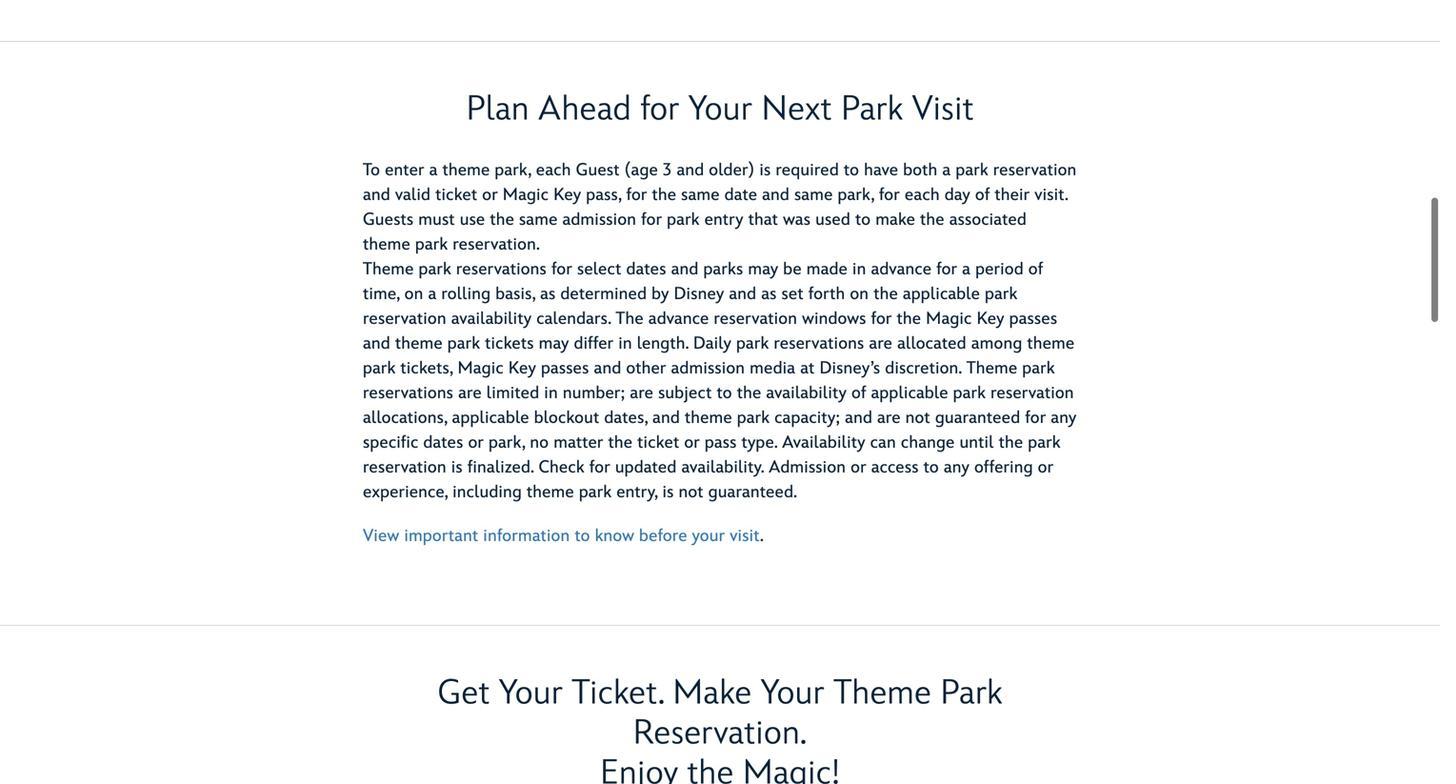 Task type: locate. For each thing, give the bounding box(es) containing it.
dates,
[[604, 408, 648, 428]]

ticket up use
[[435, 185, 478, 205]]

is right entry,
[[663, 482, 674, 503]]

2 vertical spatial of
[[852, 383, 866, 403]]

0 horizontal spatial your
[[499, 673, 563, 714]]

of
[[975, 185, 990, 205], [1029, 259, 1043, 280], [852, 383, 866, 403]]

in up the blockout
[[544, 383, 558, 403]]

1 horizontal spatial as
[[761, 284, 777, 304]]

to left have
[[844, 160, 859, 181]]

0 horizontal spatial park
[[841, 89, 903, 130]]

park inside the get your ticket. make your theme park reservation.
[[941, 673, 1003, 714]]

is up including
[[451, 457, 463, 478]]

same up the reservation.
[[519, 210, 558, 230]]

type.
[[742, 433, 778, 453]]

finalized.
[[468, 457, 534, 478]]

dates
[[626, 259, 667, 280], [423, 433, 463, 453]]

to
[[844, 160, 859, 181], [856, 210, 871, 230], [717, 383, 732, 403], [924, 457, 939, 478], [575, 526, 590, 546]]

2 horizontal spatial key
[[977, 309, 1005, 329]]

not down availability.
[[679, 482, 704, 503]]

1 horizontal spatial passes
[[1010, 309, 1058, 329]]

guests
[[363, 210, 414, 230]]

dates down allocations,
[[423, 433, 463, 453]]

key up among
[[977, 309, 1005, 329]]

park,
[[495, 160, 531, 181], [838, 185, 874, 205], [489, 433, 525, 453]]

1 horizontal spatial in
[[619, 333, 632, 354]]

a right both
[[943, 160, 951, 181]]

each
[[536, 160, 571, 181], [905, 185, 940, 205]]

admission down the 'pass,' on the top left of page
[[563, 210, 637, 230]]

reservations up at
[[774, 333, 864, 354]]

discretion.
[[885, 358, 962, 379]]

to right 'used'
[[856, 210, 871, 230]]

ticket.
[[572, 673, 664, 714]]

park, down the plan
[[495, 160, 531, 181]]

admission
[[563, 210, 637, 230], [671, 358, 745, 379]]

may left be at the right
[[748, 259, 779, 280]]

and down time,
[[363, 333, 390, 354]]

1 horizontal spatial same
[[681, 185, 720, 205]]

your up older)
[[689, 89, 753, 130]]

1 vertical spatial applicable
[[871, 383, 949, 403]]

1 vertical spatial key
[[977, 309, 1005, 329]]

matter
[[554, 433, 604, 453]]

3
[[663, 160, 672, 181]]

park, up the "finalized." in the left bottom of the page
[[489, 433, 525, 453]]

0 horizontal spatial reservations
[[363, 383, 454, 403]]

select
[[577, 259, 622, 280]]

0 horizontal spatial as
[[540, 284, 556, 304]]

magic
[[503, 185, 549, 205], [926, 309, 972, 329], [458, 358, 504, 379]]

your right make
[[761, 673, 825, 714]]

for
[[641, 89, 680, 130], [626, 185, 647, 205], [879, 185, 900, 205], [641, 210, 662, 230], [552, 259, 573, 280], [937, 259, 958, 280], [871, 309, 892, 329], [1025, 408, 1046, 428], [590, 457, 610, 478]]

enter
[[385, 160, 424, 181]]

updated
[[615, 457, 677, 478]]

or up the "finalized." in the left bottom of the page
[[468, 433, 484, 453]]

0 horizontal spatial not
[[679, 482, 704, 503]]

park left 'entry' at the top of page
[[667, 210, 700, 230]]

both
[[903, 160, 938, 181]]

1 horizontal spatial reservations
[[456, 259, 547, 280]]

2 vertical spatial theme
[[834, 673, 932, 714]]

availability up tickets
[[451, 309, 532, 329]]

1 vertical spatial park,
[[838, 185, 874, 205]]

or left access
[[851, 457, 867, 478]]

on
[[405, 284, 423, 304], [850, 284, 869, 304]]

1 horizontal spatial park
[[941, 673, 1003, 714]]

0 vertical spatial passes
[[1010, 309, 1058, 329]]

dates up "by" at left
[[626, 259, 667, 280]]

2 horizontal spatial same
[[795, 185, 833, 205]]

0 horizontal spatial dates
[[423, 433, 463, 453]]

or left pass
[[684, 433, 700, 453]]

park up the day
[[956, 160, 989, 181]]

as right basis,
[[540, 284, 556, 304]]

.
[[760, 526, 764, 546]]

0 vertical spatial park
[[841, 89, 903, 130]]

limited
[[487, 383, 539, 403]]

their
[[995, 185, 1030, 205]]

2 horizontal spatial theme
[[967, 358, 1018, 379]]

any
[[1051, 408, 1077, 428], [944, 457, 970, 478]]

entry
[[705, 210, 744, 230]]

0 horizontal spatial of
[[852, 383, 866, 403]]

0 horizontal spatial same
[[519, 210, 558, 230]]

older)
[[709, 160, 755, 181]]

0 horizontal spatial key
[[509, 358, 536, 379]]

theme up use
[[443, 160, 490, 181]]

2 vertical spatial in
[[544, 383, 558, 403]]

1 vertical spatial advance
[[649, 309, 709, 329]]

passes up among
[[1010, 309, 1058, 329]]

as left set
[[761, 284, 777, 304]]

reservations down the reservation.
[[456, 259, 547, 280]]

1 vertical spatial reservations
[[774, 333, 864, 354]]

2 horizontal spatial of
[[1029, 259, 1043, 280]]

park left tickets,
[[363, 358, 396, 379]]

2 horizontal spatial in
[[853, 259, 866, 280]]

0 vertical spatial may
[[748, 259, 779, 280]]

use
[[460, 210, 485, 230]]

1 vertical spatial admission
[[671, 358, 745, 379]]

1 as from the left
[[540, 284, 556, 304]]

be
[[783, 259, 802, 280]]

0 vertical spatial any
[[1051, 408, 1077, 428]]

other
[[626, 358, 666, 379]]

1 horizontal spatial dates
[[626, 259, 667, 280]]

park down the 'period'
[[985, 284, 1018, 304]]

0 vertical spatial of
[[975, 185, 990, 205]]

2 vertical spatial key
[[509, 358, 536, 379]]

0 horizontal spatial passes
[[541, 358, 589, 379]]

0 vertical spatial each
[[536, 160, 571, 181]]

or
[[482, 185, 498, 205], [468, 433, 484, 453], [684, 433, 700, 453], [851, 457, 867, 478], [1038, 457, 1054, 478]]

is right older)
[[760, 160, 771, 181]]

1 horizontal spatial your
[[689, 89, 753, 130]]

0 vertical spatial availability
[[451, 309, 532, 329]]

1 horizontal spatial of
[[975, 185, 990, 205]]

park
[[956, 160, 989, 181], [667, 210, 700, 230], [415, 234, 448, 255], [419, 259, 451, 280], [985, 284, 1018, 304], [448, 333, 480, 354], [736, 333, 769, 354], [363, 358, 396, 379], [1022, 358, 1055, 379], [953, 383, 986, 403], [737, 408, 770, 428], [1028, 433, 1061, 453], [579, 482, 612, 503]]

reservations
[[456, 259, 547, 280], [774, 333, 864, 354], [363, 383, 454, 403]]

in right "made"
[[853, 259, 866, 280]]

1 vertical spatial of
[[1029, 259, 1043, 280]]

key up limited
[[509, 358, 536, 379]]

1 vertical spatial ticket
[[638, 433, 680, 453]]

reservations up allocations,
[[363, 383, 454, 403]]

advance down make
[[871, 259, 932, 280]]

as
[[540, 284, 556, 304], [761, 284, 777, 304]]

a
[[429, 160, 438, 181], [943, 160, 951, 181], [962, 259, 971, 280], [428, 284, 437, 304]]

1 vertical spatial each
[[905, 185, 940, 205]]

availability up "capacity;"
[[766, 383, 847, 403]]

1 horizontal spatial may
[[748, 259, 779, 280]]

applicable
[[903, 284, 980, 304], [871, 383, 949, 403], [452, 408, 529, 428]]

1 vertical spatial theme
[[967, 358, 1018, 379]]

any down until
[[944, 457, 970, 478]]

0 horizontal spatial admission
[[563, 210, 637, 230]]

same up 'entry' at the top of page
[[681, 185, 720, 205]]

the up the reservation.
[[490, 210, 514, 230]]

0 vertical spatial key
[[554, 185, 581, 205]]

of right the day
[[975, 185, 990, 205]]

your right "get"
[[499, 673, 563, 714]]

magic up the reservation.
[[503, 185, 549, 205]]

0 vertical spatial advance
[[871, 259, 932, 280]]

1 vertical spatial any
[[944, 457, 970, 478]]

the
[[652, 185, 677, 205], [490, 210, 514, 230], [920, 210, 945, 230], [874, 284, 898, 304], [897, 309, 921, 329], [737, 383, 762, 403], [608, 433, 633, 453], [999, 433, 1023, 453]]

on right forth
[[850, 284, 869, 304]]

0 vertical spatial magic
[[503, 185, 549, 205]]

passes
[[1010, 309, 1058, 329], [541, 358, 589, 379]]

2 vertical spatial park,
[[489, 433, 525, 453]]

1 vertical spatial availability
[[766, 383, 847, 403]]

availability
[[451, 309, 532, 329], [766, 383, 847, 403]]

basis,
[[496, 284, 535, 304]]

windows
[[802, 309, 866, 329]]

0 vertical spatial is
[[760, 160, 771, 181]]

park
[[841, 89, 903, 130], [941, 673, 1003, 714]]

park down must
[[415, 234, 448, 255]]

0 vertical spatial in
[[853, 259, 866, 280]]

your
[[692, 526, 725, 546]]

1 horizontal spatial each
[[905, 185, 940, 205]]

0 horizontal spatial each
[[536, 160, 571, 181]]

2 horizontal spatial reservations
[[774, 333, 864, 354]]

theme up tickets,
[[395, 333, 443, 354]]

reservation up 'guaranteed'
[[991, 383, 1074, 403]]

disney
[[674, 284, 724, 304]]

on right time,
[[405, 284, 423, 304]]

ticket
[[435, 185, 478, 205], [638, 433, 680, 453]]

2 on from the left
[[850, 284, 869, 304]]

(age
[[625, 160, 658, 181]]

each left guest
[[536, 160, 571, 181]]

are
[[869, 333, 893, 354], [458, 383, 482, 403], [630, 383, 654, 403], [877, 408, 901, 428]]

in down the
[[619, 333, 632, 354]]

1 horizontal spatial is
[[663, 482, 674, 503]]

key left the 'pass,' on the top left of page
[[554, 185, 581, 205]]

get your ticket. make your theme park reservation.
[[438, 673, 1003, 754]]

applicable down limited
[[452, 408, 529, 428]]

not up change
[[906, 408, 931, 428]]

2 vertical spatial reservations
[[363, 383, 454, 403]]

0 horizontal spatial theme
[[363, 259, 414, 280]]

magic up the allocated
[[926, 309, 972, 329]]

guest
[[576, 160, 620, 181]]

advance
[[871, 259, 932, 280], [649, 309, 709, 329]]

the down dates,
[[608, 433, 633, 453]]

may
[[748, 259, 779, 280], [539, 333, 569, 354]]

1 horizontal spatial not
[[906, 408, 931, 428]]

park up media
[[736, 333, 769, 354]]

1 vertical spatial park
[[941, 673, 1003, 714]]

0 vertical spatial dates
[[626, 259, 667, 280]]

of right the 'period'
[[1029, 259, 1043, 280]]

a right 'enter' at the top left of page
[[429, 160, 438, 181]]

is
[[760, 160, 771, 181], [451, 457, 463, 478], [663, 482, 674, 503]]

of down disney's
[[852, 383, 866, 403]]

your
[[689, 89, 753, 130], [499, 673, 563, 714], [761, 673, 825, 714]]

applicable down "discretion."
[[871, 383, 949, 403]]

until
[[960, 433, 994, 453]]

and down to
[[363, 185, 390, 205]]

may down calendars.
[[539, 333, 569, 354]]

0 horizontal spatial may
[[539, 333, 569, 354]]

1 vertical spatial is
[[451, 457, 463, 478]]

0 horizontal spatial ticket
[[435, 185, 478, 205]]

theme down check
[[527, 482, 574, 503]]

0 horizontal spatial on
[[405, 284, 423, 304]]

1 horizontal spatial theme
[[834, 673, 932, 714]]

allocated
[[898, 333, 967, 354]]

1 vertical spatial may
[[539, 333, 569, 354]]

any right 'guaranteed'
[[1051, 408, 1077, 428]]

ticket up updated
[[638, 433, 680, 453]]

1 horizontal spatial on
[[850, 284, 869, 304]]

theme
[[443, 160, 490, 181], [363, 234, 411, 255], [395, 333, 443, 354], [1027, 333, 1075, 354], [685, 408, 732, 428], [527, 482, 574, 503]]

1 horizontal spatial key
[[554, 185, 581, 205]]

park, up 'used'
[[838, 185, 874, 205]]

subject
[[658, 383, 712, 403]]



Task type: describe. For each thing, give the bounding box(es) containing it.
plan ahead for your next park visit
[[466, 89, 974, 130]]

1 vertical spatial not
[[679, 482, 704, 503]]

are down other
[[630, 383, 654, 403]]

differ
[[574, 333, 614, 354]]

no
[[530, 433, 549, 453]]

are up disney's
[[869, 333, 893, 354]]

reservation.
[[633, 713, 807, 754]]

allocations,
[[363, 408, 447, 428]]

to left know
[[575, 526, 590, 546]]

blockout
[[534, 408, 600, 428]]

daily
[[694, 333, 732, 354]]

0 vertical spatial park,
[[495, 160, 531, 181]]

must
[[419, 210, 455, 230]]

by
[[652, 284, 669, 304]]

access
[[871, 457, 919, 478]]

know
[[595, 526, 635, 546]]

2 horizontal spatial your
[[761, 673, 825, 714]]

plan
[[466, 89, 530, 130]]

to
[[363, 160, 380, 181]]

a left rolling
[[428, 284, 437, 304]]

before
[[639, 526, 687, 546]]

at
[[801, 358, 815, 379]]

view important information to know before your visit link
[[363, 526, 760, 546]]

guaranteed
[[935, 408, 1021, 428]]

1 on from the left
[[405, 284, 423, 304]]

visit.
[[1035, 185, 1068, 205]]

0 vertical spatial not
[[906, 408, 931, 428]]

forth
[[809, 284, 845, 304]]

2 horizontal spatial is
[[760, 160, 771, 181]]

park up type.
[[737, 408, 770, 428]]

the down media
[[737, 383, 762, 403]]

availability.
[[682, 457, 764, 478]]

the right forth
[[874, 284, 898, 304]]

disney's
[[820, 358, 881, 379]]

ahead
[[539, 89, 631, 130]]

experience,
[[363, 482, 448, 503]]

valid
[[395, 185, 431, 205]]

reservation up experience,
[[363, 457, 447, 478]]

and right "3"
[[677, 160, 704, 181]]

determined
[[561, 284, 647, 304]]

reservation.
[[453, 234, 540, 255]]

0 horizontal spatial availability
[[451, 309, 532, 329]]

reservation up the visit.
[[993, 160, 1077, 181]]

make
[[876, 210, 916, 230]]

1 horizontal spatial ticket
[[638, 433, 680, 453]]

2 vertical spatial applicable
[[452, 408, 529, 428]]

the up the allocated
[[897, 309, 921, 329]]

including
[[453, 482, 522, 503]]

admission
[[769, 457, 846, 478]]

pass,
[[586, 185, 622, 205]]

get
[[438, 673, 490, 714]]

are left limited
[[458, 383, 482, 403]]

important
[[404, 526, 479, 546]]

visit
[[730, 526, 760, 546]]

date
[[725, 185, 758, 205]]

reservation down time,
[[363, 309, 447, 329]]

period
[[976, 259, 1024, 280]]

used
[[816, 210, 851, 230]]

the up offering
[[999, 433, 1023, 453]]

guaranteed.
[[709, 482, 798, 503]]

length.
[[637, 333, 689, 354]]

calendars.
[[537, 309, 611, 329]]

media
[[750, 358, 796, 379]]

the right make
[[920, 210, 945, 230]]

0 horizontal spatial advance
[[649, 309, 709, 329]]

and up number;
[[594, 358, 622, 379]]

rolling
[[441, 284, 491, 304]]

2 vertical spatial magic
[[458, 358, 504, 379]]

1 vertical spatial magic
[[926, 309, 972, 329]]

and up disney
[[671, 259, 699, 280]]

theme right among
[[1027, 333, 1075, 354]]

1 horizontal spatial availability
[[766, 383, 847, 403]]

that
[[748, 210, 778, 230]]

2 as from the left
[[761, 284, 777, 304]]

next
[[762, 89, 832, 130]]

parks
[[704, 259, 743, 280]]

have
[[864, 160, 899, 181]]

the
[[616, 309, 644, 329]]

theme up pass
[[685, 408, 732, 428]]

was
[[783, 210, 811, 230]]

tickets,
[[401, 358, 453, 379]]

capacity;
[[775, 408, 840, 428]]

view
[[363, 526, 399, 546]]

1 vertical spatial in
[[619, 333, 632, 354]]

0 horizontal spatial any
[[944, 457, 970, 478]]

and up the that
[[762, 185, 790, 205]]

day
[[945, 185, 971, 205]]

to enter a theme park, each guest (age 3 and older) is required to have both a park reservation and valid ticket or magic key pass, for the same date and same park, for each day of their visit. guests must use the same admission for park entry that was used to make the associated theme park reservation. theme park reservations for select dates and parks may be made in advance for a period of time, on a rolling basis, as determined by disney and as set forth on the applicable park reservation availability calendars. the advance reservation windows for the magic key passes and theme park tickets may differ in length. daily park reservations are allocated among theme park tickets, magic key passes and other admission media at disney's discretion. theme park reservations are limited in number; are subject to the availability of applicable park reservation allocations, applicable blockout dates, and theme park capacity; and are not guaranteed for any specific dates or park, no matter the ticket or pass type. availability can change until the park reservation is finalized. check for updated availability. admission or access to any offering or experience, including theme park entry, is not guaranteed.
[[363, 160, 1077, 503]]

0 vertical spatial applicable
[[903, 284, 980, 304]]

park up 'guaranteed'
[[953, 383, 986, 403]]

theme inside the get your ticket. make your theme park reservation.
[[834, 673, 932, 714]]

1 horizontal spatial any
[[1051, 408, 1077, 428]]

theme down guests at the left top
[[363, 234, 411, 255]]

to down change
[[924, 457, 939, 478]]

1 horizontal spatial advance
[[871, 259, 932, 280]]

0 vertical spatial reservations
[[456, 259, 547, 280]]

and down parks
[[729, 284, 757, 304]]

or right offering
[[1038, 457, 1054, 478]]

0 vertical spatial ticket
[[435, 185, 478, 205]]

specific
[[363, 433, 419, 453]]

are up the can
[[877, 408, 901, 428]]

time,
[[363, 284, 400, 304]]

offering
[[975, 457, 1033, 478]]

among
[[972, 333, 1023, 354]]

information
[[483, 526, 570, 546]]

tickets
[[485, 333, 534, 354]]

required
[[776, 160, 839, 181]]

or up use
[[482, 185, 498, 205]]

park left entry,
[[579, 482, 612, 503]]

pass
[[705, 433, 737, 453]]

1 vertical spatial dates
[[423, 433, 463, 453]]

2 vertical spatial is
[[663, 482, 674, 503]]

view important information to know before your visit .
[[363, 526, 764, 546]]

check
[[539, 457, 585, 478]]

to right subject
[[717, 383, 732, 403]]

set
[[782, 284, 804, 304]]

park down among
[[1022, 358, 1055, 379]]

the down "3"
[[652, 185, 677, 205]]

park up offering
[[1028, 433, 1061, 453]]

change
[[901, 433, 955, 453]]

0 vertical spatial admission
[[563, 210, 637, 230]]

number;
[[563, 383, 625, 403]]

associated
[[950, 210, 1027, 230]]

availability
[[782, 433, 866, 453]]

1 horizontal spatial admission
[[671, 358, 745, 379]]

visit
[[912, 89, 974, 130]]

1 vertical spatial passes
[[541, 358, 589, 379]]

can
[[870, 433, 896, 453]]

park up rolling
[[419, 259, 451, 280]]

and down subject
[[653, 408, 680, 428]]

0 horizontal spatial in
[[544, 383, 558, 403]]

a left the 'period'
[[962, 259, 971, 280]]

0 vertical spatial theme
[[363, 259, 414, 280]]

reservation down set
[[714, 309, 798, 329]]

0 horizontal spatial is
[[451, 457, 463, 478]]

make
[[673, 673, 752, 714]]

entry,
[[617, 482, 658, 503]]

park up tickets,
[[448, 333, 480, 354]]

and up the can
[[845, 408, 873, 428]]

made
[[807, 259, 848, 280]]



Task type: vqa. For each thing, say whether or not it's contained in the screenshot.
leftmost on
yes



